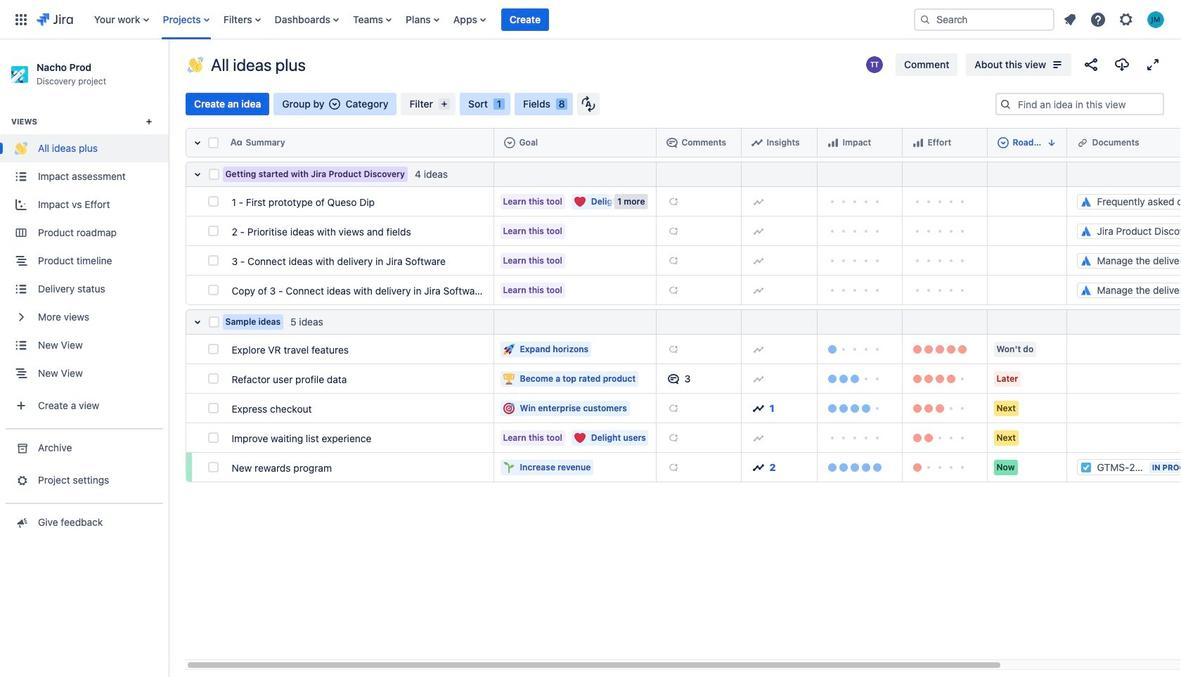 Task type: locate. For each thing, give the bounding box(es) containing it.
jira image
[[37, 11, 73, 28], [37, 11, 73, 28]]

2 insights image from the top
[[753, 462, 764, 473]]

0 horizontal spatial :wave: image
[[15, 142, 27, 155]]

expand image
[[1145, 56, 1162, 73]]

0 horizontal spatial :wave: image
[[15, 142, 27, 155]]

:wave: image
[[188, 57, 203, 72], [15, 142, 27, 155]]

project settings image
[[14, 474, 28, 488]]

help image
[[1090, 11, 1107, 28]]

comments image
[[666, 137, 678, 148]]

:rocket: image
[[503, 344, 515, 355]]

comments image
[[668, 373, 679, 384]]

1 horizontal spatial :wave: image
[[188, 57, 203, 72]]

:wave: image inside jira product discovery navigation element
[[15, 142, 27, 155]]

0 horizontal spatial list
[[87, 0, 903, 39]]

banner
[[0, 0, 1182, 39]]

1 horizontal spatial :wave: image
[[188, 57, 203, 72]]

list
[[87, 0, 903, 39], [1058, 7, 1173, 32]]

primary element
[[8, 0, 903, 39]]

1 vertical spatial insights image
[[753, 462, 764, 473]]

add image
[[668, 196, 679, 207], [753, 196, 764, 207], [668, 225, 679, 237], [668, 225, 679, 237], [753, 225, 764, 237], [753, 285, 764, 296], [668, 344, 679, 355], [668, 344, 679, 355], [753, 373, 764, 384], [668, 432, 679, 443], [668, 432, 679, 443], [753, 432, 764, 443], [668, 462, 679, 473]]

:wave: image
[[188, 57, 203, 72], [15, 142, 27, 155]]

cell
[[494, 128, 657, 158], [657, 128, 742, 158], [742, 128, 818, 158], [818, 128, 903, 158], [903, 128, 988, 158], [988, 128, 1068, 158], [1068, 128, 1182, 158], [988, 217, 1068, 246], [988, 246, 1068, 276], [988, 276, 1068, 305], [1068, 335, 1182, 364], [1068, 364, 1182, 394], [1068, 394, 1182, 423], [1068, 423, 1182, 453]]

:heart: image
[[575, 432, 586, 443]]

1 vertical spatial :wave: image
[[15, 142, 27, 155]]

1 insights image from the top
[[753, 403, 764, 414]]

insights image
[[753, 403, 764, 414], [753, 462, 764, 473]]

settings image
[[1118, 11, 1135, 28]]

search image
[[920, 14, 931, 25]]

0 vertical spatial :wave: image
[[188, 57, 203, 72]]

:dart: image
[[503, 403, 515, 414], [503, 403, 515, 414]]

list item
[[501, 0, 549, 39]]

1 vertical spatial :wave: image
[[15, 142, 27, 155]]

single select dropdown image
[[329, 98, 340, 110]]

autosave is enabled image
[[582, 96, 596, 113]]

add image
[[668, 196, 679, 207], [668, 255, 679, 266], [668, 255, 679, 266], [753, 255, 764, 266], [668, 285, 679, 296], [668, 285, 679, 296], [753, 344, 764, 355], [668, 403, 679, 414], [668, 403, 679, 414], [668, 462, 679, 473]]

collapse all image
[[189, 134, 206, 151]]

group
[[0, 99, 169, 429]]

0 vertical spatial insights image
[[753, 403, 764, 414]]

header.desc image
[[1046, 137, 1058, 148]]

:heart: image
[[575, 196, 586, 207], [575, 196, 586, 207], [575, 432, 586, 443]]

None search field
[[914, 8, 1055, 31]]



Task type: describe. For each thing, give the bounding box(es) containing it.
current project sidebar image
[[153, 56, 184, 84]]

insights image
[[752, 137, 763, 148]]

effort image
[[913, 137, 924, 148]]

your profile and settings image
[[1148, 11, 1165, 28]]

1 horizontal spatial list
[[1058, 7, 1173, 32]]

notifications image
[[1062, 11, 1079, 28]]

appswitcher icon image
[[13, 11, 30, 28]]

roadmap image
[[998, 137, 1009, 148]]

:trophy: image
[[503, 373, 515, 384]]

impact image
[[828, 137, 839, 148]]

:trophy: image
[[503, 373, 515, 384]]

:rocket: image
[[503, 344, 515, 355]]

hyperlink image
[[1077, 137, 1088, 148]]

goal image
[[504, 137, 515, 148]]

:seedling: image
[[503, 462, 515, 473]]

0 vertical spatial :wave: image
[[188, 57, 203, 72]]

Search field
[[914, 8, 1055, 31]]

:seedling: image
[[503, 462, 515, 473]]

share image
[[1083, 56, 1100, 73]]

show description image
[[1049, 56, 1066, 73]]

feedback image
[[14, 516, 28, 530]]

jira product discovery navigation element
[[0, 39, 169, 677]]

summary image
[[230, 137, 242, 148]]

Find an idea in this view field
[[1014, 94, 1163, 114]]

export image
[[1114, 56, 1131, 73]]



Task type: vqa. For each thing, say whether or not it's contained in the screenshot.
the bottom open image
no



